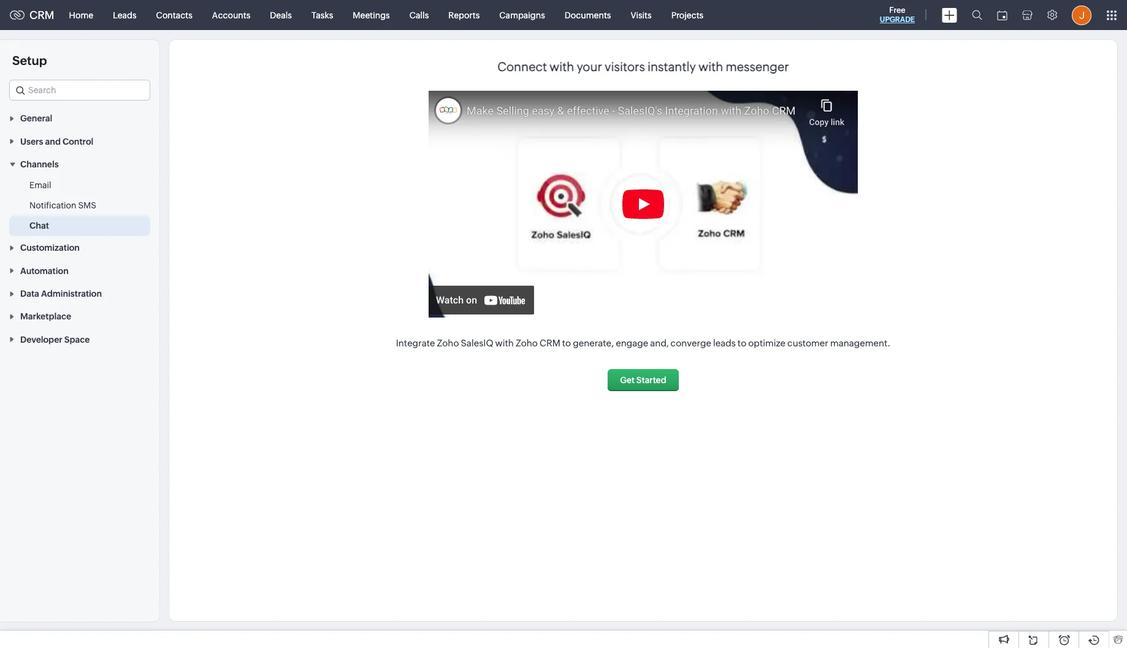 Task type: vqa. For each thing, say whether or not it's contained in the screenshot.
company details
no



Task type: locate. For each thing, give the bounding box(es) containing it.
get started button
[[608, 369, 679, 391]]

users
[[20, 137, 43, 146]]

data administration button
[[0, 282, 160, 305]]

search element
[[965, 0, 990, 30]]

deals link
[[260, 0, 302, 30]]

with right instantly
[[699, 60, 724, 74]]

crm
[[29, 9, 54, 21], [540, 338, 561, 348]]

tasks link
[[302, 0, 343, 30]]

with left your
[[550, 60, 574, 74]]

None field
[[9, 80, 150, 101]]

leads
[[713, 338, 736, 348]]

meetings
[[353, 10, 390, 20]]

free
[[890, 6, 906, 15]]

instantly
[[648, 60, 696, 74]]

2 horizontal spatial with
[[699, 60, 724, 74]]

visits link
[[621, 0, 662, 30]]

zoho right salesiq
[[516, 338, 538, 348]]

0 horizontal spatial with
[[495, 338, 514, 348]]

search image
[[972, 10, 983, 20]]

automation button
[[0, 259, 160, 282]]

crm left the home on the left
[[29, 9, 54, 21]]

to left generate,
[[562, 338, 571, 348]]

automation
[[20, 266, 69, 276]]

customization
[[20, 243, 80, 253]]

notification sms
[[29, 201, 96, 210]]

data
[[20, 289, 39, 299]]

1 horizontal spatial to
[[738, 338, 747, 348]]

get started
[[620, 375, 667, 385]]

messenger
[[726, 60, 789, 74]]

accounts link
[[202, 0, 260, 30]]

1 vertical spatial crm
[[540, 338, 561, 348]]

management.
[[831, 338, 891, 348]]

to
[[562, 338, 571, 348], [738, 338, 747, 348]]

profile image
[[1072, 5, 1092, 25]]

started
[[637, 375, 667, 385]]

2 to from the left
[[738, 338, 747, 348]]

1 horizontal spatial zoho
[[516, 338, 538, 348]]

2 zoho from the left
[[516, 338, 538, 348]]

optimize
[[749, 338, 786, 348]]

0 horizontal spatial zoho
[[437, 338, 459, 348]]

general
[[20, 114, 52, 124]]

1 to from the left
[[562, 338, 571, 348]]

space
[[64, 335, 90, 345]]

0 horizontal spatial crm
[[29, 9, 54, 21]]

calendar image
[[998, 10, 1008, 20]]

sms
[[78, 201, 96, 210]]

accounts
[[212, 10, 251, 20]]

1 horizontal spatial with
[[550, 60, 574, 74]]

calls link
[[400, 0, 439, 30]]

zoho
[[437, 338, 459, 348], [516, 338, 538, 348]]

with right salesiq
[[495, 338, 514, 348]]

0 vertical spatial crm
[[29, 9, 54, 21]]

1 zoho from the left
[[437, 338, 459, 348]]

free upgrade
[[880, 6, 915, 24]]

zoho left salesiq
[[437, 338, 459, 348]]

documents link
[[555, 0, 621, 30]]

channels
[[20, 160, 59, 169]]

email link
[[29, 179, 51, 191]]

0 horizontal spatial to
[[562, 338, 571, 348]]

crm left generate,
[[540, 338, 561, 348]]

marketplace button
[[0, 305, 160, 328]]

generate,
[[573, 338, 614, 348]]

with
[[550, 60, 574, 74], [699, 60, 724, 74], [495, 338, 514, 348]]

developer space button
[[0, 328, 160, 351]]

to right "leads"
[[738, 338, 747, 348]]

channels button
[[0, 153, 160, 175]]

contacts
[[156, 10, 193, 20]]

customer
[[788, 338, 829, 348]]

engage
[[616, 338, 649, 348]]



Task type: describe. For each thing, give the bounding box(es) containing it.
get
[[620, 375, 635, 385]]

users and control button
[[0, 130, 160, 153]]

leads
[[113, 10, 137, 20]]

campaigns link
[[490, 0, 555, 30]]

Search text field
[[10, 80, 150, 100]]

converge
[[671, 338, 712, 348]]

connect
[[498, 60, 547, 74]]

calls
[[410, 10, 429, 20]]

control
[[63, 137, 93, 146]]

1 horizontal spatial crm
[[540, 338, 561, 348]]

upgrade
[[880, 15, 915, 24]]

users and control
[[20, 137, 93, 146]]

projects
[[672, 10, 704, 20]]

administration
[[41, 289, 102, 299]]

setup
[[12, 53, 47, 67]]

reports
[[449, 10, 480, 20]]

data administration
[[20, 289, 102, 299]]

projects link
[[662, 0, 714, 30]]

tasks
[[312, 10, 333, 20]]

and
[[45, 137, 61, 146]]

marketplace
[[20, 312, 71, 322]]

chat link
[[29, 220, 49, 232]]

home link
[[59, 0, 103, 30]]

meetings link
[[343, 0, 400, 30]]

campaigns
[[500, 10, 545, 20]]

home
[[69, 10, 93, 20]]

connect with your visitors instantly with messenger
[[498, 60, 789, 74]]

notification sms link
[[29, 199, 96, 212]]

visits
[[631, 10, 652, 20]]

profile element
[[1065, 0, 1099, 30]]

customization button
[[0, 236, 160, 259]]

general button
[[0, 107, 160, 130]]

documents
[[565, 10, 611, 20]]

integrate zoho salesiq with zoho crm to generate, engage and, converge leads to optimize customer management.
[[396, 338, 891, 348]]

notification
[[29, 201, 76, 210]]

your
[[577, 60, 602, 74]]

deals
[[270, 10, 292, 20]]

email
[[29, 180, 51, 190]]

integrate
[[396, 338, 435, 348]]

crm link
[[10, 9, 54, 21]]

create menu element
[[935, 0, 965, 30]]

visitors
[[605, 60, 645, 74]]

chat
[[29, 221, 49, 231]]

create menu image
[[942, 8, 958, 22]]

channels region
[[0, 175, 160, 236]]

contacts link
[[146, 0, 202, 30]]

and,
[[650, 338, 669, 348]]

leads link
[[103, 0, 146, 30]]

developer
[[20, 335, 62, 345]]

salesiq
[[461, 338, 494, 348]]

developer space
[[20, 335, 90, 345]]

reports link
[[439, 0, 490, 30]]



